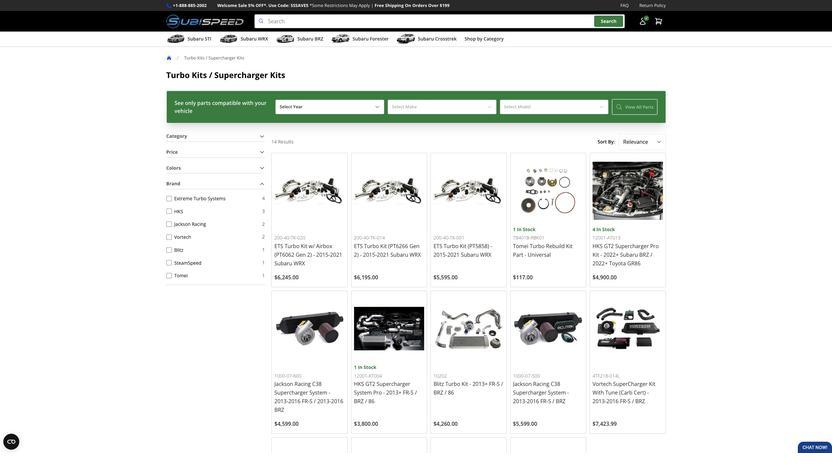 Task type: describe. For each thing, give the bounding box(es) containing it.
compatible
[[212, 99, 241, 107]]

fr- inside 1000-07-600 jackson racing c38 supercharger system - 2013-2016 fr-s / 2013-2016 brz
[[302, 398, 310, 405]]

price
[[166, 149, 178, 155]]

0 horizontal spatial jackson
[[174, 221, 191, 227]]

in for tomei turbo rebuild kit part - universal
[[517, 226, 522, 233]]

2 2016 from the left
[[331, 398, 343, 405]]

- inside 1000-07-600 jackson racing c38 supercharger system - 2013-2016 fr-s / 2013-2016 brz
[[329, 389, 331, 397]]

sale
[[238, 2, 247, 8]]

subaru inside ets turbo kit (pt6266 gen 2) - 2015-2021 subaru wrx
[[391, 251, 409, 259]]

a subaru crosstrek thumbnail image image
[[397, 34, 416, 44]]

kit inside 1 in stock tb401b-rbk01 tomei turbo rebuild kit part - universal
[[566, 243, 573, 250]]

use
[[269, 2, 277, 8]]

kit inside 4tf218-014l vortech supercharger kit with tune (carb cert) - 2013-2016 fr-s / brz
[[649, 381, 656, 388]]

wrx inside ets turbo kit w/ airbox (pt6062 gen 2) - 2015-2021 subaru wrx
[[294, 260, 305, 267]]

rbk01
[[531, 235, 545, 241]]

2013- inside 1000-07-500 jackson racing c38 supercharger system - 2013-2016 fr-s / brz
[[513, 398, 527, 405]]

colors
[[166, 165, 181, 171]]

4 in stock 12001-at013 hks gt2 supercharger pro kit - 2022+ subaru brz / 2022+ toyota gr86
[[593, 226, 659, 267]]

vortech inside 4tf218-014l vortech supercharger kit with tune (carb cert) - 2013-2016 fr-s / brz
[[593, 381, 612, 388]]

by:
[[609, 139, 615, 145]]

welcome
[[217, 2, 237, 8]]

2016 inside 4tf218-014l vortech supercharger kit with tune (carb cert) - 2013-2016 fr-s / brz
[[607, 398, 619, 405]]

a subaru sti thumbnail image image
[[166, 34, 185, 44]]

$3,800.00
[[354, 421, 378, 428]]

gt2 for kit
[[604, 243, 614, 250]]

system for jackson racing c38 supercharger system - 2013-2016 fr-s / brz
[[548, 389, 566, 397]]

code:
[[278, 2, 290, 8]]

brz inside 1 in stock 12001-kt004 hks gt2 supercharger system pro - 2013+ fr-s / brz / 86
[[354, 398, 364, 405]]

$5,595.00
[[434, 274, 458, 281]]

$117.00
[[513, 274, 533, 281]]

subaru wrx button
[[220, 33, 268, 46]]

2 for jackson racing
[[262, 221, 265, 227]]

supercharger up with
[[215, 70, 268, 80]]

subaru brz button
[[276, 33, 324, 46]]

turbo kits / supercharger kits link
[[184, 55, 250, 61]]

1 in stock tb401b-rbk01 tomei turbo rebuild kit part - universal
[[513, 226, 573, 259]]

2013+ inside 1 in stock 12001-kt004 hks gt2 supercharger system pro - 2013+ fr-s / brz / 86
[[387, 389, 402, 397]]

4 for 4 in stock 12001-at013 hks gt2 supercharger pro kit - 2022+ subaru brz / 2022+ toyota gr86
[[593, 226, 596, 233]]

pro inside '4 in stock 12001-at013 hks gt2 supercharger pro kit - 2022+ subaru brz / 2022+ toyota gr86'
[[651, 243, 659, 250]]

020
[[298, 235, 306, 241]]

jackson racing c38 supercharger system - 2013-2016 fr-s / brz image
[[513, 294, 584, 364]]

ets turbo kit w/ airbox (pt6062 gen 2) - 2015-2021 subaru wrx image
[[275, 156, 345, 226]]

turbo inside ets turbo kit w/ airbox (pt6062 gen 2) - 2015-2021 subaru wrx
[[285, 243, 300, 250]]

search input field
[[254, 14, 625, 28]]

subaru right a subaru wrx thumbnail image
[[241, 36, 257, 42]]

1000- for jackson racing c38 supercharger system - 2013-2016 fr-s / brz
[[513, 373, 526, 379]]

0 horizontal spatial tomei
[[174, 273, 188, 279]]

parts
[[197, 99, 211, 107]]

1 for steamspeed
[[262, 260, 265, 266]]

tk- for (pt6266
[[371, 235, 377, 241]]

40- for ets turbo kit (pt6266 gen 2) - 2015-2021 subaru wrx
[[364, 235, 371, 241]]

1 2016 from the left
[[289, 398, 301, 405]]

forester
[[370, 36, 389, 42]]

$4,599.00
[[275, 421, 299, 428]]

subaru left sti
[[188, 36, 204, 42]]

cert)
[[634, 389, 646, 397]]

results
[[278, 139, 294, 145]]

$5,599.00
[[513, 421, 538, 428]]

apply
[[359, 2, 370, 8]]

brz inside '4 in stock 12001-at013 hks gt2 supercharger pro kit - 2022+ subaru brz / 2022+ toyota gr86'
[[640, 251, 650, 259]]

turbo inside ets turbo kit (pt5858) - 2015-2021 subaru wrx
[[444, 243, 459, 250]]

$6,245.00
[[275, 274, 299, 281]]

may
[[349, 2, 358, 8]]

colors button
[[166, 163, 265, 173]]

sti
[[205, 36, 212, 42]]

supercharger inside 1000-07-500 jackson racing c38 supercharger system - 2013-2016 fr-s / brz
[[513, 389, 547, 397]]

kit inside '4 in stock 12001-at013 hks gt2 supercharger pro kit - 2022+ subaru brz / 2022+ toyota gr86'
[[593, 251, 600, 259]]

return policy
[[640, 2, 666, 8]]

s inside 1000-07-500 jackson racing c38 supercharger system - 2013-2016 fr-s / brz
[[549, 398, 552, 405]]

Tomei button
[[166, 273, 172, 279]]

1 for blitz
[[262, 247, 265, 253]]

on
[[405, 2, 411, 8]]

2 for vortech
[[262, 234, 265, 240]]

$199
[[440, 2, 450, 8]]

subaru inside ets turbo kit (pt5858) - 2015-2021 subaru wrx
[[461, 251, 479, 259]]

4 for 4
[[262, 195, 265, 201]]

stock for hks gt2 supercharger system pro - 2013+ fr-s / brz / 86
[[364, 364, 377, 371]]

+1-888-885-2002 link
[[173, 2, 207, 9]]

- inside 1 in stock tb401b-rbk01 tomei turbo rebuild kit part - universal
[[525, 251, 527, 259]]

kit inside ets turbo kit (pt6266 gen 2) - 2015-2021 subaru wrx
[[381, 243, 387, 250]]

2015- inside ets turbo kit w/ airbox (pt6062 gen 2) - 2015-2021 subaru wrx
[[316, 251, 330, 259]]

885-
[[188, 2, 197, 8]]

*some restrictions may apply | free shipping on orders over $199
[[310, 2, 450, 8]]

stock for hks gt2 supercharger pro kit - 2022+ subaru brz / 2022+ toyota gr86
[[603, 226, 615, 233]]

jackson for jackson racing c38 supercharger system - 2013-2016 fr-s / brz
[[513, 381, 532, 388]]

supercharger
[[614, 381, 648, 388]]

500
[[532, 373, 540, 379]]

0 horizontal spatial racing
[[192, 221, 206, 227]]

crosstrek
[[435, 36, 457, 42]]

001
[[457, 235, 465, 241]]

- inside '4 in stock 12001-at013 hks gt2 supercharger pro kit - 2022+ subaru brz / 2022+ toyota gr86'
[[601, 251, 603, 259]]

kt004
[[369, 373, 382, 379]]

subaru wrx
[[241, 36, 268, 42]]

2015- inside ets turbo kit (pt5858) - 2015-2021 subaru wrx
[[434, 251, 448, 259]]

HKS button
[[166, 209, 172, 214]]

2021 inside ets turbo kit w/ airbox (pt6062 gen 2) - 2015-2021 subaru wrx
[[330, 251, 343, 259]]

wrx inside ets turbo kit (pt5858) - 2015-2021 subaru wrx
[[480, 251, 492, 259]]

faq link
[[621, 2, 629, 9]]

steamspeed
[[174, 260, 202, 266]]

return
[[640, 2, 654, 8]]

1 inside 1 in stock tb401b-rbk01 tomei turbo rebuild kit part - universal
[[513, 226, 516, 233]]

0 horizontal spatial vortech
[[174, 234, 191, 240]]

s inside 1000-07-600 jackson racing c38 supercharger system - 2013-2016 fr-s / 2013-2016 brz
[[310, 398, 313, 405]]

subispeed logo image
[[166, 14, 244, 28]]

subaru inside dropdown button
[[418, 36, 434, 42]]

turbo left systems
[[194, 195, 207, 202]]

shop
[[465, 36, 476, 42]]

free
[[375, 2, 384, 8]]

subaru sti
[[188, 36, 212, 42]]

policy
[[655, 2, 666, 8]]

brz inside 1000-07-600 jackson racing c38 supercharger system - 2013-2016 fr-s / 2013-2016 brz
[[275, 407, 284, 414]]

extreme turbo systems
[[174, 195, 226, 202]]

price button
[[166, 147, 265, 157]]

1000-07-500 jackson racing c38 supercharger system - 2013-2016 fr-s / brz
[[513, 373, 569, 405]]

014l
[[610, 373, 620, 379]]

40- for ets turbo kit (pt5858) - 2015-2021 subaru wrx
[[443, 235, 450, 241]]

600
[[294, 373, 302, 379]]

search button
[[595, 16, 624, 27]]

search
[[601, 18, 617, 24]]

4tf218-
[[593, 373, 610, 379]]

restrictions
[[325, 2, 348, 8]]

- inside ets turbo kit w/ airbox (pt6062 gen 2) - 2015-2021 subaru wrx
[[313, 251, 315, 259]]

kit inside ets turbo kit (pt5858) - 2015-2021 subaru wrx
[[460, 243, 467, 250]]

s inside 4tf218-014l vortech supercharger kit with tune (carb cert) - 2013-2016 fr-s / brz
[[628, 398, 631, 405]]

ets turbo kit (pt6266 gen 2) - 2015-2021 subaru wrx
[[354, 243, 421, 259]]

ets turbo kit w/ airbox (pt6062 gen 2) - 2015-2021 subaru wrx
[[275, 243, 343, 267]]

c38 for 2013-
[[312, 381, 322, 388]]

40- for ets turbo kit w/ airbox (pt6062 gen 2) - 2015-2021 subaru wrx
[[284, 235, 291, 241]]

subaru inside dropdown button
[[353, 36, 369, 42]]

blitz inside 10202 blitz turbo kit - 2013+ fr-s / brz / 86
[[434, 381, 444, 388]]

200-40-tk-001
[[434, 235, 465, 241]]

$6,195.00
[[354, 274, 378, 281]]

Jackson Racing button
[[166, 222, 172, 227]]

your
[[255, 99, 267, 107]]

0 vertical spatial turbo kits / supercharger kits
[[184, 55, 244, 61]]

/ inside 4tf218-014l vortech supercharger kit with tune (carb cert) - 2013-2016 fr-s / brz
[[632, 398, 634, 405]]

1000- for jackson racing c38 supercharger system - 2013-2016 fr-s / 2013-2016 brz
[[275, 373, 287, 379]]

1 in stock 12001-kt004 hks gt2 supercharger system pro - 2013+ fr-s / brz / 86
[[354, 364, 417, 405]]

fr- inside 10202 blitz turbo kit - 2013+ fr-s / brz / 86
[[489, 381, 497, 388]]

ets turbo kit (pt6266 gen 2) - 2015-2021 subaru wrx image
[[354, 156, 425, 226]]

vortech supercharger kit with tune (carb cert) - 2013-2016 fr-s / brz image
[[593, 294, 663, 364]]

shop by category button
[[465, 33, 504, 46]]

part
[[513, 251, 524, 259]]

12001- for hks gt2 supercharger system pro - 2013+ fr-s / brz / 86
[[354, 373, 369, 379]]

86 inside 10202 blitz turbo kit - 2013+ fr-s / brz / 86
[[448, 389, 454, 397]]

1 for tomei
[[262, 272, 265, 279]]

select... image
[[657, 139, 662, 145]]

14 results
[[272, 139, 294, 145]]

supercharger inside 1000-07-600 jackson racing c38 supercharger system - 2013-2016 fr-s / 2013-2016 brz
[[275, 389, 308, 397]]

airbox
[[316, 243, 332, 250]]

*some
[[310, 2, 324, 8]]

014
[[377, 235, 385, 241]]

3
[[262, 208, 265, 214]]

tk- for (pt5858)
[[450, 235, 457, 241]]

2013+ inside 10202 blitz turbo kit - 2013+ fr-s / brz / 86
[[473, 381, 488, 388]]

by
[[477, 36, 483, 42]]

2) inside ets turbo kit (pt6266 gen 2) - 2015-2021 subaru wrx
[[354, 251, 359, 259]]

Vortech button
[[166, 235, 172, 240]]

1 vertical spatial 2022+
[[593, 260, 608, 267]]

07- for jackson racing c38 supercharger system - 2013-2016 fr-s / brz
[[526, 373, 532, 379]]

- inside 1000-07-500 jackson racing c38 supercharger system - 2013-2016 fr-s / brz
[[568, 389, 569, 397]]



Task type: vqa. For each thing, say whether or not it's contained in the screenshot.
& to the bottom
no



Task type: locate. For each thing, give the bounding box(es) containing it.
+1-888-885-2002
[[173, 2, 207, 8]]

2 2015- from the left
[[363, 251, 377, 259]]

gt2 for pro
[[366, 381, 376, 388]]

c38 for brz
[[551, 381, 561, 388]]

0 horizontal spatial tk-
[[291, 235, 298, 241]]

universal
[[528, 251, 551, 259]]

select year image
[[375, 104, 380, 110]]

subaru brz
[[298, 36, 324, 42]]

1 horizontal spatial pro
[[651, 243, 659, 250]]

0 horizontal spatial 2021
[[330, 251, 343, 259]]

gen right (pt6062
[[296, 251, 306, 259]]

tomei right "tomei" button
[[174, 273, 188, 279]]

gen inside ets turbo kit w/ airbox (pt6062 gen 2) - 2015-2021 subaru wrx
[[296, 251, 306, 259]]

1 horizontal spatial 200-
[[354, 235, 364, 241]]

ets down 200-40-tk-001 on the bottom right of page
[[434, 243, 443, 250]]

0 vertical spatial blitz
[[174, 247, 184, 253]]

2 system from the left
[[354, 389, 372, 397]]

2 vertical spatial hks
[[354, 381, 364, 388]]

2022+
[[604, 251, 619, 259], [593, 260, 608, 267]]

0 vertical spatial pro
[[651, 243, 659, 250]]

sssave5
[[291, 2, 309, 8]]

2 1000- from the left
[[513, 373, 526, 379]]

shipping
[[385, 2, 404, 8]]

off*.
[[256, 2, 268, 8]]

0 horizontal spatial 2015-
[[316, 251, 330, 259]]

2 2021 from the left
[[377, 251, 389, 259]]

tk- up ets turbo kit (pt5858) - 2015-2021 subaru wrx
[[450, 235, 457, 241]]

1 horizontal spatial 2015-
[[363, 251, 377, 259]]

2021 down '014'
[[377, 251, 389, 259]]

1000- inside 1000-07-500 jackson racing c38 supercharger system - 2013-2016 fr-s / brz
[[513, 373, 526, 379]]

turbo inside ets turbo kit (pt6266 gen 2) - 2015-2021 subaru wrx
[[364, 243, 379, 250]]

home image
[[166, 55, 172, 61]]

0 vertical spatial gen
[[410, 243, 420, 250]]

subaru left crosstrek
[[418, 36, 434, 42]]

hks for hks gt2 supercharger system pro - 2013+ fr-s / brz / 86
[[354, 381, 364, 388]]

1 vertical spatial 12001-
[[354, 373, 369, 379]]

2015-
[[316, 251, 330, 259], [363, 251, 377, 259], [434, 251, 448, 259]]

fr- inside 1000-07-500 jackson racing c38 supercharger system - 2013-2016 fr-s / brz
[[541, 398, 549, 405]]

select model image
[[599, 104, 605, 110]]

1 horizontal spatial 12001-
[[593, 235, 608, 241]]

40- left 001
[[443, 235, 450, 241]]

07- for jackson racing c38 supercharger system - 2013-2016 fr-s / 2013-2016 brz
[[287, 373, 294, 379]]

racing down extreme turbo systems
[[192, 221, 206, 227]]

pro
[[651, 243, 659, 250], [374, 389, 382, 397]]

1 horizontal spatial vortech
[[593, 381, 612, 388]]

12001-
[[593, 235, 608, 241], [354, 373, 369, 379]]

2)
[[307, 251, 312, 259], [354, 251, 359, 259]]

3 40- from the left
[[443, 235, 450, 241]]

3 200- from the left
[[434, 235, 443, 241]]

supercharger inside 1 in stock 12001-kt004 hks gt2 supercharger system pro - 2013+ fr-s / brz / 86
[[377, 381, 411, 388]]

0 vertical spatial 2
[[262, 221, 265, 227]]

0 vertical spatial 2013+
[[473, 381, 488, 388]]

0 horizontal spatial 200-
[[275, 235, 284, 241]]

0 vertical spatial 86
[[448, 389, 454, 397]]

1 vertical spatial 86
[[369, 398, 375, 405]]

0 horizontal spatial 12001-
[[354, 373, 369, 379]]

(pt6062
[[275, 251, 295, 259]]

vortech right vortech button
[[174, 234, 191, 240]]

1 vertical spatial tomei
[[174, 273, 188, 279]]

ets inside ets turbo kit w/ airbox (pt6062 gen 2) - 2015-2021 subaru wrx
[[275, 243, 283, 250]]

1 horizontal spatial 4
[[593, 226, 596, 233]]

jackson inside 1000-07-500 jackson racing c38 supercharger system - 2013-2016 fr-s / brz
[[513, 381, 532, 388]]

|
[[371, 2, 374, 8]]

12001- for hks gt2 supercharger pro kit - 2022+ subaru brz / 2022+ toyota gr86
[[593, 235, 608, 241]]

gen right (pt6266 at the bottom left
[[410, 243, 420, 250]]

jackson for jackson racing c38 supercharger system - 2013-2016 fr-s / 2013-2016 brz
[[275, 381, 293, 388]]

3 tk- from the left
[[450, 235, 457, 241]]

2 c38 from the left
[[551, 381, 561, 388]]

Select... button
[[619, 134, 666, 150]]

welcome sale 5% off*. use code: sssave5
[[217, 2, 309, 8]]

SteamSpeed button
[[166, 260, 172, 266]]

category button
[[166, 131, 265, 142]]

gt2 inside '4 in stock 12001-at013 hks gt2 supercharger pro kit - 2022+ subaru brz / 2022+ toyota gr86'
[[604, 243, 614, 250]]

200- for ets turbo kit (pt6266 gen 2) - 2015-2021 subaru wrx
[[354, 235, 364, 241]]

0 horizontal spatial gt2
[[366, 381, 376, 388]]

2022+ up $4,900.00
[[593, 260, 608, 267]]

button image
[[639, 17, 647, 25]]

0 vertical spatial hks
[[174, 208, 183, 215]]

supercharger up the gr86
[[616, 243, 649, 250]]

(pt5858)
[[468, 243, 490, 250]]

hks gt2 supercharger system pro - 2013+ fr-s / brz / 86 image
[[354, 294, 425, 364]]

stock up kt004
[[364, 364, 377, 371]]

jackson
[[174, 221, 191, 227], [275, 381, 293, 388], [513, 381, 532, 388]]

brz inside 'dropdown button'
[[315, 36, 324, 42]]

ets for ets turbo kit (pt6266 gen 2) - 2015-2021 subaru wrx
[[354, 243, 363, 250]]

0 vertical spatial tomei
[[513, 243, 529, 250]]

200- for ets turbo kit w/ airbox (pt6062 gen 2) - 2015-2021 subaru wrx
[[275, 235, 284, 241]]

tk- up (pt6062
[[291, 235, 298, 241]]

0 horizontal spatial 07-
[[287, 373, 294, 379]]

0 horizontal spatial hks
[[174, 208, 183, 215]]

jackson inside 1000-07-600 jackson racing c38 supercharger system - 2013-2016 fr-s / 2013-2016 brz
[[275, 381, 293, 388]]

1 2021 from the left
[[330, 251, 343, 259]]

at013
[[608, 235, 621, 241]]

1 horizontal spatial tk-
[[371, 235, 377, 241]]

1 horizontal spatial 2021
[[377, 251, 389, 259]]

1 horizontal spatial 2)
[[354, 251, 359, 259]]

1 horizontal spatial system
[[354, 389, 372, 397]]

turbo kits / supercharger kits down 'turbo kits / supercharger kits' link
[[166, 70, 285, 80]]

subaru forester
[[353, 36, 389, 42]]

systems
[[208, 195, 226, 202]]

86
[[448, 389, 454, 397], [369, 398, 375, 405]]

12001- inside '4 in stock 12001-at013 hks gt2 supercharger pro kit - 2022+ subaru brz / 2022+ toyota gr86'
[[593, 235, 608, 241]]

kit inside ets turbo kit w/ airbox (pt6062 gen 2) - 2015-2021 subaru wrx
[[301, 243, 308, 250]]

subaru crosstrek button
[[397, 33, 457, 46]]

0 horizontal spatial stock
[[364, 364, 377, 371]]

/ inside 1000-07-500 jackson racing c38 supercharger system - 2013-2016 fr-s / brz
[[553, 398, 555, 405]]

ets for ets turbo kit (pt5858) - 2015-2021 subaru wrx
[[434, 243, 443, 250]]

3 2015- from the left
[[434, 251, 448, 259]]

1 horizontal spatial racing
[[295, 381, 311, 388]]

1 horizontal spatial stock
[[523, 226, 536, 233]]

supercharger
[[209, 55, 236, 61], [215, 70, 268, 80], [616, 243, 649, 250], [377, 381, 411, 388], [275, 389, 308, 397], [513, 389, 547, 397]]

1 horizontal spatial c38
[[551, 381, 561, 388]]

tb401b-
[[513, 235, 531, 241]]

0 vertical spatial 2022+
[[604, 251, 619, 259]]

supercharger down 600
[[275, 389, 308, 397]]

1 ets from the left
[[275, 243, 283, 250]]

0 horizontal spatial 40-
[[284, 235, 291, 241]]

2 ets from the left
[[354, 243, 363, 250]]

Blitz button
[[166, 247, 172, 253]]

12001- inside 1 in stock 12001-kt004 hks gt2 supercharger system pro - 2013+ fr-s / brz / 86
[[354, 373, 369, 379]]

2021 inside ets turbo kit (pt6266 gen 2) - 2015-2021 subaru wrx
[[377, 251, 389, 259]]

0 horizontal spatial gen
[[296, 251, 306, 259]]

4tf218-014l vortech supercharger kit with tune (carb cert) - 2013-2016 fr-s / brz
[[593, 373, 656, 405]]

ets up (pt6062
[[275, 243, 283, 250]]

200-40-tk-020
[[275, 235, 306, 241]]

1 inside 1 in stock 12001-kt004 hks gt2 supercharger system pro - 2013+ fr-s / brz / 86
[[354, 364, 357, 371]]

2021 inside ets turbo kit (pt5858) - 2015-2021 subaru wrx
[[448, 251, 460, 259]]

faq
[[621, 2, 629, 8]]

turbo down 200-40-tk-014
[[364, 243, 379, 250]]

14
[[272, 139, 277, 145]]

2 horizontal spatial stock
[[603, 226, 615, 233]]

subaru up the gr86
[[621, 251, 638, 259]]

stock inside 1 in stock 12001-kt004 hks gt2 supercharger system pro - 2013+ fr-s / brz / 86
[[364, 364, 377, 371]]

2 horizontal spatial tk-
[[450, 235, 457, 241]]

select make image
[[487, 104, 493, 110]]

0 vertical spatial gt2
[[604, 243, 614, 250]]

1 07- from the left
[[287, 373, 294, 379]]

1 horizontal spatial 07-
[[526, 373, 532, 379]]

pro inside 1 in stock 12001-kt004 hks gt2 supercharger system pro - 2013+ fr-s / brz / 86
[[374, 389, 382, 397]]

brz inside 4tf218-014l vortech supercharger kit with tune (carb cert) - 2013-2016 fr-s / brz
[[636, 398, 646, 405]]

1 200- from the left
[[275, 235, 284, 241]]

-
[[491, 243, 493, 250], [313, 251, 315, 259], [360, 251, 362, 259], [525, 251, 527, 259], [601, 251, 603, 259], [470, 381, 472, 388], [329, 389, 331, 397], [384, 389, 385, 397], [568, 389, 569, 397], [648, 389, 649, 397]]

in for hks gt2 supercharger system pro - 2013+ fr-s / brz / 86
[[358, 364, 363, 371]]

blitz down 10202
[[434, 381, 444, 388]]

0 horizontal spatial blitz
[[174, 247, 184, 253]]

Select Make button
[[388, 100, 497, 114]]

Select Model button
[[500, 100, 609, 114]]

2 horizontal spatial 2015-
[[434, 251, 448, 259]]

2 200- from the left
[[354, 235, 364, 241]]

- inside 4tf218-014l vortech supercharger kit with tune (carb cert) - 2013-2016 fr-s / brz
[[648, 389, 649, 397]]

open widget image
[[3, 434, 19, 450]]

0 vertical spatial 12001-
[[593, 235, 608, 241]]

subaru
[[188, 36, 204, 42], [241, 36, 257, 42], [298, 36, 314, 42], [353, 36, 369, 42], [418, 36, 434, 42], [391, 251, 409, 259], [461, 251, 479, 259], [621, 251, 638, 259], [275, 260, 292, 267]]

vortech down 4tf218-
[[593, 381, 612, 388]]

200- for ets turbo kit (pt5858) - 2015-2021 subaru wrx
[[434, 235, 443, 241]]

s inside 1 in stock 12001-kt004 hks gt2 supercharger system pro - 2013+ fr-s / brz / 86
[[411, 389, 414, 397]]

86 up $3,800.00 on the left bottom of the page
[[369, 398, 375, 405]]

1
[[513, 226, 516, 233], [262, 247, 265, 253], [262, 260, 265, 266], [262, 272, 265, 279], [354, 364, 357, 371]]

1 40- from the left
[[284, 235, 291, 241]]

racing inside 1000-07-600 jackson racing c38 supercharger system - 2013-2016 fr-s / 2013-2016 brz
[[295, 381, 311, 388]]

turbo down rbk01
[[530, 243, 545, 250]]

2 horizontal spatial 2021
[[448, 251, 460, 259]]

2015- down 200-40-tk-001 on the bottom right of page
[[434, 251, 448, 259]]

2 07- from the left
[[526, 373, 532, 379]]

racing down 600
[[295, 381, 311, 388]]

sort
[[598, 139, 607, 145]]

2 horizontal spatial 40-
[[443, 235, 450, 241]]

4 2016 from the left
[[607, 398, 619, 405]]

brz inside 10202 blitz turbo kit - 2013+ fr-s / brz / 86
[[434, 389, 444, 397]]

system inside 1000-07-500 jackson racing c38 supercharger system - 2013-2016 fr-s / brz
[[548, 389, 566, 397]]

0 horizontal spatial c38
[[312, 381, 322, 388]]

racing inside 1000-07-500 jackson racing c38 supercharger system - 2013-2016 fr-s / brz
[[534, 381, 550, 388]]

wrx
[[258, 36, 268, 42], [410, 251, 421, 259], [480, 251, 492, 259], [294, 260, 305, 267]]

2 2 from the top
[[262, 234, 265, 240]]

racing down 500
[[534, 381, 550, 388]]

wrx inside dropdown button
[[258, 36, 268, 42]]

system inside 1 in stock 12001-kt004 hks gt2 supercharger system pro - 2013+ fr-s / brz / 86
[[354, 389, 372, 397]]

$7,423.99
[[593, 421, 617, 428]]

/
[[177, 54, 179, 62], [206, 55, 207, 61], [209, 70, 212, 80], [651, 251, 653, 259], [502, 381, 503, 388], [415, 389, 417, 397], [445, 389, 447, 397], [314, 398, 316, 405], [365, 398, 367, 405], [553, 398, 555, 405], [632, 398, 634, 405]]

2 2) from the left
[[354, 251, 359, 259]]

in inside 1 in stock tb401b-rbk01 tomei turbo rebuild kit part - universal
[[517, 226, 522, 233]]

turbo kits / supercharger kits down sti
[[184, 55, 244, 61]]

1 horizontal spatial ets
[[354, 243, 363, 250]]

1 vertical spatial 2013+
[[387, 389, 402, 397]]

2
[[262, 221, 265, 227], [262, 234, 265, 240]]

1000-
[[275, 373, 287, 379], [513, 373, 526, 379]]

tune
[[606, 389, 618, 397]]

86 inside 1 in stock 12001-kt004 hks gt2 supercharger system pro - 2013+ fr-s / brz / 86
[[369, 398, 375, 405]]

(carb
[[620, 389, 633, 397]]

4
[[262, 195, 265, 201], [593, 226, 596, 233]]

2) down 200-40-tk-014
[[354, 251, 359, 259]]

1 horizontal spatial blitz
[[434, 381, 444, 388]]

1000-07-600 jackson racing c38 supercharger system - 2013-2016 fr-s / 2013-2016 brz
[[275, 373, 343, 414]]

2015- inside ets turbo kit (pt6266 gen 2) - 2015-2021 subaru wrx
[[363, 251, 377, 259]]

200- up (pt6062
[[275, 235, 284, 241]]

stock inside '4 in stock 12001-at013 hks gt2 supercharger pro kit - 2022+ subaru brz / 2022+ toyota gr86'
[[603, 226, 615, 233]]

0 horizontal spatial 1000-
[[275, 373, 287, 379]]

subaru inside ets turbo kit w/ airbox (pt6062 gen 2) - 2015-2021 subaru wrx
[[275, 260, 292, 267]]

ets turbo kit (pt5858) - 2015-2021 subaru wrx image
[[434, 156, 504, 226]]

2 tk- from the left
[[371, 235, 377, 241]]

1 horizontal spatial 2013+
[[473, 381, 488, 388]]

1 horizontal spatial 1000-
[[513, 373, 526, 379]]

ets turbo kit (pt5858) - 2015-2021 subaru wrx
[[434, 243, 493, 259]]

orders
[[413, 2, 427, 8]]

turbo down 10202
[[446, 381, 461, 388]]

system for jackson racing c38 supercharger system - 2013-2016 fr-s / 2013-2016 brz
[[310, 389, 328, 397]]

2013- inside 4tf218-014l vortech supercharger kit with tune (carb cert) - 2013-2016 fr-s / brz
[[593, 398, 607, 405]]

1 system from the left
[[310, 389, 328, 397]]

1 vertical spatial 2
[[262, 234, 265, 240]]

0 vertical spatial 4
[[262, 195, 265, 201]]

3 2021 from the left
[[448, 251, 460, 259]]

0 horizontal spatial pro
[[374, 389, 382, 397]]

fr- inside 4tf218-014l vortech supercharger kit with tune (carb cert) - 2013-2016 fr-s / brz
[[620, 398, 628, 405]]

/ inside 1000-07-600 jackson racing c38 supercharger system - 2013-2016 fr-s / 2013-2016 brz
[[314, 398, 316, 405]]

a subaru forester thumbnail image image
[[332, 34, 350, 44]]

with
[[593, 389, 604, 397]]

$4,260.00
[[434, 421, 458, 428]]

tk- for w/
[[291, 235, 298, 241]]

/ inside '4 in stock 12001-at013 hks gt2 supercharger pro kit - 2022+ subaru brz / 2022+ toyota gr86'
[[651, 251, 653, 259]]

2 horizontal spatial ets
[[434, 243, 443, 250]]

2 horizontal spatial racing
[[534, 381, 550, 388]]

0 horizontal spatial system
[[310, 389, 328, 397]]

1 horizontal spatial 40-
[[364, 235, 371, 241]]

subaru inside '4 in stock 12001-at013 hks gt2 supercharger pro kit - 2022+ subaru brz / 2022+ toyota gr86'
[[621, 251, 638, 259]]

hks
[[174, 208, 183, 215], [593, 243, 603, 250], [354, 381, 364, 388]]

2021 down airbox
[[330, 251, 343, 259]]

ets down 200-40-tk-014
[[354, 243, 363, 250]]

Select Year button
[[276, 100, 385, 114]]

+1-
[[173, 2, 179, 8]]

0 horizontal spatial 4
[[262, 195, 265, 201]]

gen inside ets turbo kit (pt6266 gen 2) - 2015-2021 subaru wrx
[[410, 243, 420, 250]]

2021 down 200-40-tk-001 on the bottom right of page
[[448, 251, 460, 259]]

gt2 down kt004
[[366, 381, 376, 388]]

1 horizontal spatial tomei
[[513, 243, 529, 250]]

2022+ up toyota
[[604, 251, 619, 259]]

hks inside 1 in stock 12001-kt004 hks gt2 supercharger system pro - 2013+ fr-s / brz / 86
[[354, 381, 364, 388]]

tomei
[[513, 243, 529, 250], [174, 273, 188, 279]]

4 2013- from the left
[[593, 398, 607, 405]]

fr- inside 1 in stock 12001-kt004 hks gt2 supercharger system pro - 2013+ fr-s / brz / 86
[[403, 389, 411, 397]]

hks for hks gt2 supercharger pro kit - 2022+ subaru brz / 2022+ toyota gr86
[[593, 243, 603, 250]]

turbo inside 1 in stock tb401b-rbk01 tomei turbo rebuild kit part - universal
[[530, 243, 545, 250]]

subaru right a subaru brz thumbnail image
[[298, 36, 314, 42]]

see
[[175, 99, 184, 107]]

stock up at013
[[603, 226, 615, 233]]

0 horizontal spatial 86
[[369, 398, 375, 405]]

turbo down 200-40-tk-001 on the bottom right of page
[[444, 243, 459, 250]]

gen
[[410, 243, 420, 250], [296, 251, 306, 259]]

2015- down airbox
[[316, 251, 330, 259]]

stock for tomei turbo rebuild kit part - universal
[[523, 226, 536, 233]]

1 horizontal spatial jackson
[[275, 381, 293, 388]]

kit inside 10202 blitz turbo kit - 2013+ fr-s / brz / 86
[[462, 381, 468, 388]]

steamspeed ihi vf39 oem replacement turbocharger - subaru sti 2004 - 2006 image
[[354, 441, 425, 453]]

2 horizontal spatial 200-
[[434, 235, 443, 241]]

40- left '014'
[[364, 235, 371, 241]]

2 40- from the left
[[364, 235, 371, 241]]

2 horizontal spatial in
[[597, 226, 601, 233]]

1 2) from the left
[[307, 251, 312, 259]]

1 horizontal spatial in
[[517, 226, 522, 233]]

subaru left 'forester'
[[353, 36, 369, 42]]

only
[[185, 99, 196, 107]]

888-
[[179, 2, 188, 8]]

1000- inside 1000-07-600 jackson racing c38 supercharger system - 2013-2016 fr-s / 2013-2016 brz
[[275, 373, 287, 379]]

1 c38 from the left
[[312, 381, 322, 388]]

1 horizontal spatial gt2
[[604, 243, 614, 250]]

subaru down (pt6062
[[275, 260, 292, 267]]

jackson racing c38 supercharger system - 2013-2016 fr-s / 2013-2016 brz image
[[275, 294, 345, 364]]

2 horizontal spatial jackson
[[513, 381, 532, 388]]

gr86
[[628, 260, 641, 267]]

200- left 001
[[434, 235, 443, 241]]

stock up "tb401b-"
[[523, 226, 536, 233]]

supercharger down 500
[[513, 389, 547, 397]]

supercharger down kt004
[[377, 381, 411, 388]]

racing for jackson racing c38 supercharger system - 2013-2016 fr-s / brz
[[534, 381, 550, 388]]

subaru inside 'dropdown button'
[[298, 36, 314, 42]]

- inside 10202 blitz turbo kit - 2013+ fr-s / brz / 86
[[470, 381, 472, 388]]

2002
[[197, 2, 207, 8]]

2021
[[330, 251, 343, 259], [377, 251, 389, 259], [448, 251, 460, 259]]

1 horizontal spatial 86
[[448, 389, 454, 397]]

tk- up ets turbo kit (pt6266 gen 2) - 2015-2021 subaru wrx
[[371, 235, 377, 241]]

0 horizontal spatial 2013+
[[387, 389, 402, 397]]

2015- down 200-40-tk-014
[[363, 251, 377, 259]]

supercharger down a subaru wrx thumbnail image
[[209, 55, 236, 61]]

(pt6266
[[389, 243, 408, 250]]

- inside 1 in stock 12001-kt004 hks gt2 supercharger system pro - 2013+ fr-s / brz / 86
[[384, 389, 385, 397]]

jackson racing
[[174, 221, 206, 227]]

1 2015- from the left
[[316, 251, 330, 259]]

2 2013- from the left
[[317, 398, 331, 405]]

see only parts compatible with your vehicle
[[175, 99, 267, 115]]

ets inside ets turbo kit (pt6266 gen 2) - 2015-2021 subaru wrx
[[354, 243, 363, 250]]

2 horizontal spatial system
[[548, 389, 566, 397]]

subaru down (pt6266 at the bottom left
[[391, 251, 409, 259]]

86 up the $4,260.00
[[448, 389, 454, 397]]

hks gt2 supercharger pro kit - 2022+ subaru brz / 2022+ toyota gr86 image
[[593, 156, 663, 226]]

200- left '014'
[[354, 235, 364, 241]]

gt2 inside 1 in stock 12001-kt004 hks gt2 supercharger system pro - 2013+ fr-s / brz / 86
[[366, 381, 376, 388]]

ets for ets turbo kit w/ airbox (pt6062 gen 2) - 2015-2021 subaru wrx
[[275, 243, 283, 250]]

a subaru wrx thumbnail image image
[[220, 34, 238, 44]]

1000- left 600
[[275, 373, 287, 379]]

4 inside '4 in stock 12001-at013 hks gt2 supercharger pro kit - 2022+ subaru brz / 2022+ toyota gr86'
[[593, 226, 596, 233]]

3 system from the left
[[548, 389, 566, 397]]

3 2013- from the left
[[513, 398, 527, 405]]

1 2 from the top
[[262, 221, 265, 227]]

turbo down "subaru sti" dropdown button
[[184, 55, 196, 61]]

system inside 1000-07-600 jackson racing c38 supercharger system - 2013-2016 fr-s / 2013-2016 brz
[[310, 389, 328, 397]]

- inside ets turbo kit (pt6266 gen 2) - 2015-2021 subaru wrx
[[360, 251, 362, 259]]

in for hks gt2 supercharger pro kit - 2022+ subaru brz / 2022+ toyota gr86
[[597, 226, 601, 233]]

supercharger inside '4 in stock 12001-at013 hks gt2 supercharger pro kit - 2022+ subaru brz / 2022+ toyota gr86'
[[616, 243, 649, 250]]

200-
[[275, 235, 284, 241], [354, 235, 364, 241], [434, 235, 443, 241]]

0 horizontal spatial in
[[358, 364, 363, 371]]

1 vertical spatial hks
[[593, 243, 603, 250]]

0 horizontal spatial 2)
[[307, 251, 312, 259]]

gt2 down at013
[[604, 243, 614, 250]]

0 horizontal spatial ets
[[275, 243, 283, 250]]

2 horizontal spatial hks
[[593, 243, 603, 250]]

ets inside ets turbo kit (pt5858) - 2015-2021 subaru wrx
[[434, 243, 443, 250]]

a subaru brz thumbnail image image
[[276, 34, 295, 44]]

1 vertical spatial blitz
[[434, 381, 444, 388]]

tomei inside 1 in stock tb401b-rbk01 tomei turbo rebuild kit part - universal
[[513, 243, 529, 250]]

tomei down "tb401b-"
[[513, 243, 529, 250]]

in inside 1 in stock 12001-kt004 hks gt2 supercharger system pro - 2013+ fr-s / brz / 86
[[358, 364, 363, 371]]

stock inside 1 in stock tb401b-rbk01 tomei turbo rebuild kit part - universal
[[523, 226, 536, 233]]

40- left 020
[[284, 235, 291, 241]]

vortech
[[174, 234, 191, 240], [593, 381, 612, 388]]

1 1000- from the left
[[275, 373, 287, 379]]

subaru down (pt5858)
[[461, 251, 479, 259]]

1 vertical spatial gen
[[296, 251, 306, 259]]

turbo inside 10202 blitz turbo kit - 2013+ fr-s / brz / 86
[[446, 381, 461, 388]]

1 horizontal spatial hks
[[354, 381, 364, 388]]

1 vertical spatial vortech
[[593, 381, 612, 388]]

10202 blitz turbo kit - 2013+ fr-s / brz / 86
[[434, 373, 503, 397]]

rebuild
[[546, 243, 565, 250]]

s inside 10202 blitz turbo kit - 2013+ fr-s / brz / 86
[[497, 381, 500, 388]]

w/
[[309, 243, 315, 250]]

1 vertical spatial 4
[[593, 226, 596, 233]]

07- inside 1000-07-600 jackson racing c38 supercharger system - 2013-2016 fr-s / 2013-2016 brz
[[287, 373, 294, 379]]

5%
[[248, 2, 255, 8]]

Extreme Turbo Systems button
[[166, 196, 172, 201]]

1 tk- from the left
[[291, 235, 298, 241]]

subaru crosstrek
[[418, 36, 457, 42]]

$4,900.00
[[593, 274, 617, 281]]

category
[[166, 133, 187, 139]]

1 vertical spatial pro
[[374, 389, 382, 397]]

brz inside 1000-07-500 jackson racing c38 supercharger system - 2013-2016 fr-s / brz
[[556, 398, 566, 405]]

3 ets from the left
[[434, 243, 443, 250]]

c38 inside 1000-07-500 jackson racing c38 supercharger system - 2013-2016 fr-s / brz
[[551, 381, 561, 388]]

shop by category
[[465, 36, 504, 42]]

1 2013- from the left
[[275, 398, 289, 405]]

racing for jackson racing c38 supercharger system - 2013-2016 fr-s / 2013-2016 brz
[[295, 381, 311, 388]]

2016 inside 1000-07-500 jackson racing c38 supercharger system - 2013-2016 fr-s / brz
[[527, 398, 539, 405]]

200-40-tk-014
[[354, 235, 385, 241]]

in inside '4 in stock 12001-at013 hks gt2 supercharger pro kit - 2022+ subaru brz / 2022+ toyota gr86'
[[597, 226, 601, 233]]

tomei turbo rebuild kit part - universal image
[[513, 156, 584, 226]]

turbo down home icon
[[166, 70, 190, 80]]

brand
[[166, 181, 180, 187]]

07- inside 1000-07-500 jackson racing c38 supercharger system - 2013-2016 fr-s / brz
[[526, 373, 532, 379]]

0 vertical spatial vortech
[[174, 234, 191, 240]]

extreme
[[174, 195, 192, 202]]

3 2016 from the left
[[527, 398, 539, 405]]

blitz right blitz button
[[174, 247, 184, 253]]

1 vertical spatial gt2
[[366, 381, 376, 388]]

1 horizontal spatial gen
[[410, 243, 420, 250]]

2) down w/
[[307, 251, 312, 259]]

2) inside ets turbo kit w/ airbox (pt6062 gen 2) - 2015-2021 subaru wrx
[[307, 251, 312, 259]]

1000- left 500
[[513, 373, 526, 379]]

- inside ets turbo kit (pt5858) - 2015-2021 subaru wrx
[[491, 243, 493, 250]]

wrx inside ets turbo kit (pt6266 gen 2) - 2015-2021 subaru wrx
[[410, 251, 421, 259]]

turbo down 200-40-tk-020
[[285, 243, 300, 250]]

1 vertical spatial turbo kits / supercharger kits
[[166, 70, 285, 80]]

vehicle
[[175, 107, 193, 115]]

blitz turbo kit - 2013+ fr-s / brz / 86 image
[[434, 294, 504, 364]]



